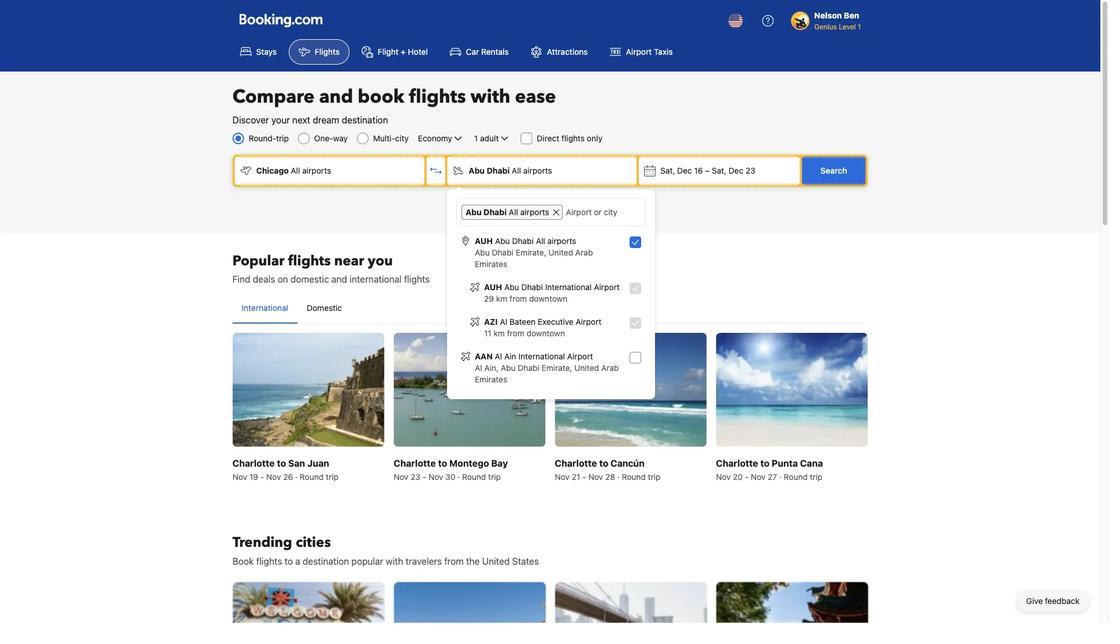 Task type: vqa. For each thing, say whether or not it's contained in the screenshot.
destination inside Compare and book flights with ease Discover your next dream destination
yes



Task type: describe. For each thing, give the bounding box(es) containing it.
popular
[[232, 252, 285, 271]]

1 nov from the left
[[232, 472, 247, 482]]

al for al ain international airport
[[495, 352, 502, 362]]

adult
[[480, 134, 499, 143]]

domestic
[[307, 304, 342, 313]]

popular
[[351, 556, 383, 567]]

1 inside '1 adult' dropdown button
[[474, 134, 478, 143]]

auh for 29
[[484, 283, 502, 292]]

emirates inside the aan al ain international airport al ain, abu dhabi emirate, united arab emirates
[[475, 375, 507, 385]]

charlotte to san juan image
[[232, 333, 384, 447]]

- for charlotte to montego bay
[[423, 472, 426, 482]]

emirate, inside auh abu dhabi all airports abu dhabi emirate, united arab emirates
[[516, 248, 546, 258]]

8 nov from the left
[[751, 472, 766, 482]]

azi
[[484, 317, 498, 327]]

book
[[358, 84, 404, 109]]

charlotte for charlotte to montego bay
[[394, 458, 436, 469]]

destination inside compare and book flights with ease discover your next dream destination
[[342, 115, 388, 126]]

attractions link
[[521, 39, 598, 65]]

trending
[[232, 534, 292, 553]]

press enter to select airport, and then press spacebar to add another airport element
[[456, 231, 646, 390]]

ben
[[844, 11, 859, 20]]

multi-
[[373, 134, 395, 143]]

from inside trending cities book flights to a destination popular with travelers from the united states
[[444, 556, 464, 567]]

find
[[232, 274, 250, 285]]

montego
[[449, 458, 489, 469]]

cities
[[296, 534, 331, 553]]

compare and book flights with ease discover your next dream destination
[[232, 84, 556, 126]]

hotel
[[408, 47, 428, 57]]

airports down one- on the left top of the page
[[302, 166, 331, 176]]

arab inside auh abu dhabi all airports abu dhabi emirate, united arab emirates
[[575, 248, 593, 258]]

flights inside trending cities book flights to a destination popular with travelers from the united states
[[256, 556, 282, 567]]

1 dec from the left
[[677, 166, 692, 176]]

emirates inside auh abu dhabi all airports abu dhabi emirate, united arab emirates
[[475, 260, 507, 269]]

discover
[[232, 115, 269, 126]]

popular flights near you find deals on domestic and international flights
[[232, 252, 430, 285]]

you
[[368, 252, 393, 271]]

trip for charlotte to montego bay
[[488, 472, 501, 482]]

flights right international
[[404, 274, 430, 285]]

28
[[605, 472, 615, 482]]

2 dec from the left
[[729, 166, 743, 176]]

travelers
[[406, 556, 442, 567]]

airports up auh abu dhabi all airports abu dhabi emirate, united arab emirates
[[520, 208, 549, 217]]

charlotte to cancún nov 21 - nov 28 · round trip
[[555, 458, 660, 482]]

–
[[705, 166, 710, 176]]

rentals
[[481, 47, 509, 57]]

a
[[295, 556, 300, 567]]

flights up domestic
[[288, 252, 331, 271]]

- for charlotte to punta cana
[[745, 472, 749, 482]]

direct flights only
[[537, 134, 602, 143]]

one-
[[314, 134, 333, 143]]

car rentals
[[466, 47, 509, 57]]

round inside charlotte to cancún nov 21 - nov 28 · round trip
[[622, 472, 646, 482]]

multi-city
[[373, 134, 409, 143]]

give feedback button
[[1017, 591, 1089, 612]]

economy
[[418, 134, 452, 143]]

airport for al bateen executive airport
[[576, 317, 601, 327]]

bay
[[491, 458, 508, 469]]

azi al bateen executive airport 11 km from downtown
[[484, 317, 601, 338]]

stays
[[256, 47, 277, 57]]

round for charlotte to san juan
[[300, 472, 324, 482]]

round for charlotte to montego bay
[[462, 472, 486, 482]]

1 inside nelson ben genius level 1
[[858, 23, 861, 31]]

stays link
[[230, 39, 286, 65]]

26
[[283, 472, 293, 482]]

round for charlotte to punta cana
[[784, 472, 808, 482]]

way
[[333, 134, 348, 143]]

dream
[[313, 115, 339, 126]]

· for charlotte to punta cana
[[779, 472, 782, 482]]

charlotte for charlotte to san juan
[[232, 458, 275, 469]]

international for 29 km from downtown
[[545, 283, 592, 292]]

book
[[232, 556, 254, 567]]

· inside charlotte to cancún nov 21 - nov 28 · round trip
[[617, 472, 620, 482]]

car rentals link
[[440, 39, 519, 65]]

executive
[[538, 317, 573, 327]]

29
[[484, 294, 494, 304]]

and inside compare and book flights with ease discover your next dream destination
[[319, 84, 353, 109]]

16
[[694, 166, 703, 176]]

domestic
[[290, 274, 329, 285]]

united inside auh abu dhabi all airports abu dhabi emirate, united arab emirates
[[548, 248, 573, 258]]

search button
[[802, 157, 866, 185]]

near
[[334, 252, 364, 271]]

1 adult button
[[473, 132, 511, 146]]

to inside trending cities book flights to a destination popular with travelers from the united states
[[284, 556, 293, 567]]

cancún
[[611, 458, 645, 469]]

· for charlotte to montego bay
[[458, 472, 460, 482]]

the
[[466, 556, 480, 567]]

km for auh
[[496, 294, 507, 304]]

airport taxis link
[[600, 39, 683, 65]]

airport for abu dhabi international airport
[[594, 283, 620, 292]]

charlotte to montego bay nov 23 - nov 30 · round trip
[[394, 458, 508, 482]]

flights
[[315, 47, 340, 57]]

27
[[768, 472, 777, 482]]

20
[[733, 472, 743, 482]]

international inside button
[[242, 304, 288, 313]]

1 vertical spatial abu dhabi all airports
[[466, 208, 549, 217]]

domestic button
[[298, 293, 351, 323]]

al for al bateen executive airport
[[500, 317, 507, 327]]

charlotte to montego bay image
[[394, 333, 546, 447]]

11
[[484, 329, 491, 338]]

on
[[278, 274, 288, 285]]

attractions
[[547, 47, 588, 57]]

23 inside dropdown button
[[746, 166, 755, 176]]

trip down your
[[276, 134, 289, 143]]

auh for abu
[[475, 237, 493, 246]]

punta
[[772, 458, 798, 469]]

deals
[[253, 274, 275, 285]]

your
[[271, 115, 290, 126]]

compare
[[232, 84, 315, 109]]

charlotte for charlotte to punta cana
[[716, 458, 758, 469]]

charlotte for charlotte to cancún
[[555, 458, 597, 469]]

from for dhabi
[[510, 294, 527, 304]]

ain
[[504, 352, 516, 362]]



Task type: locate. For each thing, give the bounding box(es) containing it.
booking.com logo image
[[239, 14, 323, 27], [239, 14, 323, 27]]

round down cancún
[[622, 472, 646, 482]]

0 vertical spatial international
[[545, 283, 592, 292]]

charlotte to punta cana nov 20 - nov 27 · round trip
[[716, 458, 823, 482]]

· right 26 at the left of page
[[295, 472, 298, 482]]

1 vertical spatial downtown
[[527, 329, 565, 338]]

km for azi
[[494, 329, 505, 338]]

downtown inside azi al bateen executive airport 11 km from downtown
[[527, 329, 565, 338]]

cana
[[800, 458, 823, 469]]

to up '28'
[[599, 458, 608, 469]]

round
[[300, 472, 324, 482], [462, 472, 486, 482], [622, 472, 646, 482], [784, 472, 808, 482]]

states
[[512, 556, 539, 567]]

international button
[[232, 293, 298, 323]]

2 - from the left
[[423, 472, 426, 482]]

0 horizontal spatial 1
[[474, 134, 478, 143]]

to for montego
[[438, 458, 447, 469]]

destination down cities at the bottom of the page
[[303, 556, 349, 567]]

to
[[277, 458, 286, 469], [438, 458, 447, 469], [599, 458, 608, 469], [760, 458, 769, 469], [284, 556, 293, 567]]

trending cities book flights to a destination popular with travelers from the united states
[[232, 534, 539, 567]]

downtown up executive
[[529, 294, 567, 304]]

united inside trending cities book flights to a destination popular with travelers from the united states
[[482, 556, 510, 567]]

trip down juan
[[326, 472, 338, 482]]

0 vertical spatial united
[[548, 248, 573, 258]]

1 horizontal spatial 1
[[858, 23, 861, 31]]

· inside the charlotte to punta cana nov 20 - nov 27 · round trip
[[779, 472, 782, 482]]

3 charlotte from the left
[[555, 458, 597, 469]]

1 charlotte from the left
[[232, 458, 275, 469]]

Airport or city text field
[[565, 205, 641, 220]]

1 horizontal spatial dec
[[729, 166, 743, 176]]

level
[[839, 23, 856, 31]]

auh inside auh abu dhabi international airport 29 km from downtown
[[484, 283, 502, 292]]

2 horizontal spatial united
[[574, 364, 599, 373]]

3 round from the left
[[622, 472, 646, 482]]

city
[[395, 134, 409, 143]]

- inside charlotte to san juan nov 19 - nov 26 · round trip
[[260, 472, 264, 482]]

genius
[[814, 23, 837, 31]]

and inside 'popular flights near you find deals on domestic and international flights'
[[332, 274, 347, 285]]

1 vertical spatial arab
[[601, 364, 619, 373]]

taxis
[[654, 47, 673, 57]]

· inside charlotte to san juan nov 19 - nov 26 · round trip
[[295, 472, 298, 482]]

km inside auh abu dhabi international airport 29 km from downtown
[[496, 294, 507, 304]]

round inside charlotte to montego bay nov 23 - nov 30 · round trip
[[462, 472, 486, 482]]

30
[[445, 472, 455, 482]]

aan
[[475, 352, 493, 362]]

to inside charlotte to cancún nov 21 - nov 28 · round trip
[[599, 458, 608, 469]]

abu dhabi all airports down '1 adult' dropdown button
[[469, 166, 552, 176]]

abu inside the aan al ain international airport al ain, abu dhabi emirate, united arab emirates
[[501, 364, 516, 373]]

from for bateen
[[507, 329, 524, 338]]

0 horizontal spatial with
[[386, 556, 403, 567]]

1 sat, from the left
[[660, 166, 675, 176]]

1 vertical spatial km
[[494, 329, 505, 338]]

trip for charlotte to punta cana
[[810, 472, 822, 482]]

nelson
[[814, 11, 842, 20]]

downtown for executive
[[527, 329, 565, 338]]

km inside azi al bateen executive airport 11 km from downtown
[[494, 329, 505, 338]]

1 round from the left
[[300, 472, 324, 482]]

· right 30
[[458, 472, 460, 482]]

charlotte
[[232, 458, 275, 469], [394, 458, 436, 469], [555, 458, 597, 469], [716, 458, 758, 469]]

· right 27
[[779, 472, 782, 482]]

1 vertical spatial and
[[332, 274, 347, 285]]

1 horizontal spatial 23
[[746, 166, 755, 176]]

1 vertical spatial 23
[[411, 472, 420, 482]]

to for punta
[[760, 458, 769, 469]]

destination
[[342, 115, 388, 126], [303, 556, 349, 567]]

emirate, down azi al bateen executive airport 11 km from downtown
[[542, 364, 572, 373]]

dec right –
[[729, 166, 743, 176]]

1 vertical spatial destination
[[303, 556, 349, 567]]

trip inside charlotte to cancún nov 21 - nov 28 · round trip
[[648, 472, 660, 482]]

1 horizontal spatial united
[[548, 248, 573, 258]]

km right the 29
[[496, 294, 507, 304]]

one-way
[[314, 134, 348, 143]]

international down azi al bateen executive airport 11 km from downtown
[[518, 352, 565, 362]]

- right the 20
[[745, 472, 749, 482]]

all inside auh abu dhabi all airports abu dhabi emirate, united arab emirates
[[536, 237, 545, 246]]

and
[[319, 84, 353, 109], [332, 274, 347, 285]]

7 nov from the left
[[716, 472, 731, 482]]

charlotte left montego at the bottom of page
[[394, 458, 436, 469]]

al right azi
[[500, 317, 507, 327]]

airport inside auh abu dhabi international airport 29 km from downtown
[[594, 283, 620, 292]]

1 vertical spatial united
[[574, 364, 599, 373]]

0 vertical spatial emirate,
[[516, 248, 546, 258]]

and up dream
[[319, 84, 353, 109]]

23 left 30
[[411, 472, 420, 482]]

charlotte up 19
[[232, 458, 275, 469]]

· right '28'
[[617, 472, 620, 482]]

to up 27
[[760, 458, 769, 469]]

charlotte inside charlotte to cancún nov 21 - nov 28 · round trip
[[555, 458, 597, 469]]

abu
[[469, 166, 485, 176], [466, 208, 482, 217], [495, 237, 510, 246], [475, 248, 490, 258], [504, 283, 519, 292], [501, 364, 516, 373]]

1 vertical spatial emirate,
[[542, 364, 572, 373]]

international for al ain, abu dhabi emirate, united arab emirates
[[518, 352, 565, 362]]

flight + hotel link
[[352, 39, 438, 65]]

airports inside auh abu dhabi all airports abu dhabi emirate, united arab emirates
[[547, 237, 576, 246]]

2 sat, from the left
[[712, 166, 726, 176]]

with right popular
[[386, 556, 403, 567]]

chicago all airports
[[256, 166, 331, 176]]

flight + hotel
[[378, 47, 428, 57]]

4 nov from the left
[[428, 472, 443, 482]]

trip for charlotte to san juan
[[326, 472, 338, 482]]

aan al ain international airport al ain, abu dhabi emirate, united arab emirates
[[475, 352, 619, 385]]

2 vertical spatial international
[[518, 352, 565, 362]]

- inside charlotte to montego bay nov 23 - nov 30 · round trip
[[423, 472, 426, 482]]

+
[[401, 47, 406, 57]]

1 emirates from the top
[[475, 260, 507, 269]]

search
[[820, 166, 847, 176]]

4 charlotte from the left
[[716, 458, 758, 469]]

round-trip
[[249, 134, 289, 143]]

charlotte up "21"
[[555, 458, 597, 469]]

with
[[470, 84, 510, 109], [386, 556, 403, 567]]

with up adult
[[470, 84, 510, 109]]

downtown down executive
[[527, 329, 565, 338]]

airport inside azi al bateen executive airport 11 km from downtown
[[576, 317, 601, 327]]

to up 30
[[438, 458, 447, 469]]

with inside trending cities book flights to a destination popular with travelers from the united states
[[386, 556, 403, 567]]

0 vertical spatial arab
[[575, 248, 593, 258]]

airports
[[302, 166, 331, 176], [523, 166, 552, 176], [520, 208, 549, 217], [547, 237, 576, 246]]

0 vertical spatial destination
[[342, 115, 388, 126]]

1 vertical spatial auh
[[484, 283, 502, 292]]

airports down direct
[[523, 166, 552, 176]]

from inside azi al bateen executive airport 11 km from downtown
[[507, 329, 524, 338]]

nelson ben genius level 1
[[814, 11, 861, 31]]

charlotte up the 20
[[716, 458, 758, 469]]

flights inside compare and book flights with ease discover your next dream destination
[[409, 84, 466, 109]]

from
[[510, 294, 527, 304], [507, 329, 524, 338], [444, 556, 464, 567]]

2 nov from the left
[[266, 472, 281, 482]]

from left the
[[444, 556, 464, 567]]

2 vertical spatial united
[[482, 556, 510, 567]]

tab list containing international
[[232, 293, 868, 325]]

3 · from the left
[[617, 472, 620, 482]]

0 horizontal spatial united
[[482, 556, 510, 567]]

1 right level
[[858, 23, 861, 31]]

0 vertical spatial downtown
[[529, 294, 567, 304]]

abu dhabi all airports up auh abu dhabi all airports abu dhabi emirate, united arab emirates
[[466, 208, 549, 217]]

1 · from the left
[[295, 472, 298, 482]]

23 right –
[[746, 166, 755, 176]]

airport
[[626, 47, 652, 57], [594, 283, 620, 292], [576, 317, 601, 327], [567, 352, 593, 362]]

airport inside the aan al ain international airport al ain, abu dhabi emirate, united arab emirates
[[567, 352, 593, 362]]

6 nov from the left
[[588, 472, 603, 482]]

23 inside charlotte to montego bay nov 23 - nov 30 · round trip
[[411, 472, 420, 482]]

5 nov from the left
[[555, 472, 570, 482]]

2 vertical spatial al
[[475, 364, 482, 373]]

al down aan
[[475, 364, 482, 373]]

al inside azi al bateen executive airport 11 km from downtown
[[500, 317, 507, 327]]

united
[[548, 248, 573, 258], [574, 364, 599, 373], [482, 556, 510, 567]]

flights up the economy
[[409, 84, 466, 109]]

- left 30
[[423, 472, 426, 482]]

auh
[[475, 237, 493, 246], [484, 283, 502, 292]]

flights down trending
[[256, 556, 282, 567]]

charlotte inside charlotte to montego bay nov 23 - nov 30 · round trip
[[394, 458, 436, 469]]

1 vertical spatial al
[[495, 352, 502, 362]]

4 · from the left
[[779, 472, 782, 482]]

trip down cana
[[810, 472, 822, 482]]

charlotte to cancún image
[[555, 333, 707, 447]]

from inside auh abu dhabi international airport 29 km from downtown
[[510, 294, 527, 304]]

downtown for international
[[529, 294, 567, 304]]

from up bateen
[[510, 294, 527, 304]]

charlotte inside charlotte to san juan nov 19 - nov 26 · round trip
[[232, 458, 275, 469]]

- inside the charlotte to punta cana nov 20 - nov 27 · round trip
[[745, 472, 749, 482]]

to left san
[[277, 458, 286, 469]]

sat, right –
[[712, 166, 726, 176]]

united inside the aan al ain international airport al ain, abu dhabi emirate, united arab emirates
[[574, 364, 599, 373]]

· inside charlotte to montego bay nov 23 - nov 30 · round trip
[[458, 472, 460, 482]]

flights left only
[[561, 134, 585, 143]]

to inside charlotte to san juan nov 19 - nov 26 · round trip
[[277, 458, 286, 469]]

arab inside the aan al ain international airport al ain, abu dhabi emirate, united arab emirates
[[601, 364, 619, 373]]

0 vertical spatial km
[[496, 294, 507, 304]]

0 vertical spatial with
[[470, 84, 510, 109]]

charlotte inside the charlotte to punta cana nov 20 - nov 27 · round trip
[[716, 458, 758, 469]]

- right "21"
[[582, 472, 586, 482]]

charlotte to san juan nov 19 - nov 26 · round trip
[[232, 458, 338, 482]]

- right 19
[[260, 472, 264, 482]]

21
[[572, 472, 580, 482]]

1 vertical spatial 1
[[474, 134, 478, 143]]

give
[[1026, 597, 1043, 606]]

emirate, inside the aan al ain international airport al ain, abu dhabi emirate, united arab emirates
[[542, 364, 572, 373]]

to for san
[[277, 458, 286, 469]]

23
[[746, 166, 755, 176], [411, 472, 420, 482]]

next
[[292, 115, 310, 126]]

2 emirates from the top
[[475, 375, 507, 385]]

trip down bay
[[488, 472, 501, 482]]

round inside the charlotte to punta cana nov 20 - nov 27 · round trip
[[784, 472, 808, 482]]

flights
[[409, 84, 466, 109], [561, 134, 585, 143], [288, 252, 331, 271], [404, 274, 430, 285], [256, 556, 282, 567]]

4 round from the left
[[784, 472, 808, 482]]

1 horizontal spatial arab
[[601, 364, 619, 373]]

0 vertical spatial emirates
[[475, 260, 507, 269]]

2 round from the left
[[462, 472, 486, 482]]

international inside the aan al ain international airport al ain, abu dhabi emirate, united arab emirates
[[518, 352, 565, 362]]

2 charlotte from the left
[[394, 458, 436, 469]]

- inside charlotte to cancún nov 21 - nov 28 · round trip
[[582, 472, 586, 482]]

round down montego at the bottom of page
[[462, 472, 486, 482]]

flight
[[378, 47, 399, 57]]

international down deals
[[242, 304, 288, 313]]

km right 11
[[494, 329, 505, 338]]

airport for al ain international airport
[[567, 352, 593, 362]]

destination up multi-
[[342, 115, 388, 126]]

- for charlotte to san juan
[[260, 472, 264, 482]]

sat,
[[660, 166, 675, 176], [712, 166, 726, 176]]

1 horizontal spatial sat,
[[712, 166, 726, 176]]

1 vertical spatial from
[[507, 329, 524, 338]]

trip inside the charlotte to punta cana nov 20 - nov 27 · round trip
[[810, 472, 822, 482]]

international
[[545, 283, 592, 292], [242, 304, 288, 313], [518, 352, 565, 362]]

charlotte to punta cana image
[[716, 333, 868, 447]]

international inside auh abu dhabi international airport 29 km from downtown
[[545, 283, 592, 292]]

0 horizontal spatial sat,
[[660, 166, 675, 176]]

al
[[500, 317, 507, 327], [495, 352, 502, 362], [475, 364, 482, 373]]

19
[[249, 472, 258, 482]]

with inside compare and book flights with ease discover your next dream destination
[[470, 84, 510, 109]]

and down near
[[332, 274, 347, 285]]

dec left 16
[[677, 166, 692, 176]]

juan
[[307, 458, 329, 469]]

to left 'a'
[[284, 556, 293, 567]]

1 horizontal spatial with
[[470, 84, 510, 109]]

to inside the charlotte to punta cana nov 20 - nov 27 · round trip
[[760, 458, 769, 469]]

· for charlotte to san juan
[[295, 472, 298, 482]]

to for cancún
[[599, 458, 608, 469]]

feedback
[[1045, 597, 1080, 606]]

nov
[[232, 472, 247, 482], [266, 472, 281, 482], [394, 472, 408, 482], [428, 472, 443, 482], [555, 472, 570, 482], [588, 472, 603, 482], [716, 472, 731, 482], [751, 472, 766, 482]]

bateen
[[509, 317, 536, 327]]

ease
[[515, 84, 556, 109]]

4 - from the left
[[745, 472, 749, 482]]

sat, left 16
[[660, 166, 675, 176]]

international up executive
[[545, 283, 592, 292]]

3 - from the left
[[582, 472, 586, 482]]

2 · from the left
[[458, 472, 460, 482]]

dec
[[677, 166, 692, 176], [729, 166, 743, 176]]

round-
[[249, 134, 276, 143]]

emirates down ain,
[[475, 375, 507, 385]]

0 vertical spatial al
[[500, 317, 507, 327]]

1 adult
[[474, 134, 499, 143]]

downtown inside auh abu dhabi international airport 29 km from downtown
[[529, 294, 567, 304]]

0 vertical spatial auh
[[475, 237, 493, 246]]

only
[[587, 134, 602, 143]]

direct
[[537, 134, 559, 143]]

0 vertical spatial abu dhabi all airports
[[469, 166, 552, 176]]

flights link
[[289, 39, 349, 65]]

emirate,
[[516, 248, 546, 258], [542, 364, 572, 373]]

dhabi inside the aan al ain international airport al ain, abu dhabi emirate, united arab emirates
[[518, 364, 539, 373]]

1 vertical spatial with
[[386, 556, 403, 567]]

2 vertical spatial from
[[444, 556, 464, 567]]

airports down airport or city text box
[[547, 237, 576, 246]]

abu inside auh abu dhabi international airport 29 km from downtown
[[504, 283, 519, 292]]

tab list
[[232, 293, 868, 325]]

emirate, up auh abu dhabi international airport 29 km from downtown
[[516, 248, 546, 258]]

1 - from the left
[[260, 472, 264, 482]]

auh inside auh abu dhabi all airports abu dhabi emirate, united arab emirates
[[475, 237, 493, 246]]

0 vertical spatial 1
[[858, 23, 861, 31]]

round inside charlotte to san juan nov 19 - nov 26 · round trip
[[300, 472, 324, 482]]

trip inside charlotte to montego bay nov 23 - nov 30 · round trip
[[488, 472, 501, 482]]

0 vertical spatial and
[[319, 84, 353, 109]]

trip inside charlotte to san juan nov 19 - nov 26 · round trip
[[326, 472, 338, 482]]

auh abu dhabi international airport 29 km from downtown
[[484, 283, 620, 304]]

round down punta
[[784, 472, 808, 482]]

0 horizontal spatial dec
[[677, 166, 692, 176]]

0 vertical spatial 23
[[746, 166, 755, 176]]

chicago
[[256, 166, 289, 176]]

give feedback
[[1026, 597, 1080, 606]]

sat, dec 16 – sat, dec 23 button
[[639, 157, 800, 185]]

trip right '28'
[[648, 472, 660, 482]]

0 horizontal spatial 23
[[411, 472, 420, 482]]

3 nov from the left
[[394, 472, 408, 482]]

from down bateen
[[507, 329, 524, 338]]

1 vertical spatial international
[[242, 304, 288, 313]]

al left ain
[[495, 352, 502, 362]]

emirates up the 29
[[475, 260, 507, 269]]

1 vertical spatial emirates
[[475, 375, 507, 385]]

dhabi inside auh abu dhabi international airport 29 km from downtown
[[521, 283, 543, 292]]

1
[[858, 23, 861, 31], [474, 134, 478, 143]]

sat, dec 16 – sat, dec 23
[[660, 166, 755, 176]]

san
[[288, 458, 305, 469]]

ain,
[[484, 364, 499, 373]]

to inside charlotte to montego bay nov 23 - nov 30 · round trip
[[438, 458, 447, 469]]

round down juan
[[300, 472, 324, 482]]

1 left adult
[[474, 134, 478, 143]]

0 horizontal spatial arab
[[575, 248, 593, 258]]

destination inside trending cities book flights to a destination popular with travelers from the united states
[[303, 556, 349, 567]]

0 vertical spatial from
[[510, 294, 527, 304]]



